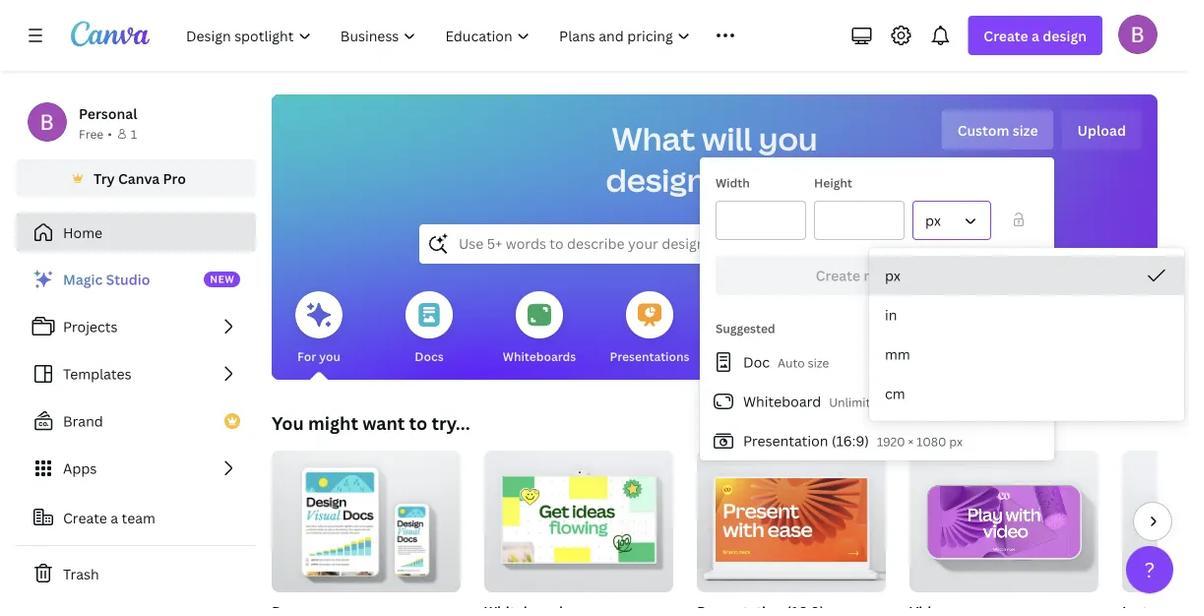 Task type: vqa. For each thing, say whether or not it's contained in the screenshot.
row
no



Task type: describe. For each thing, give the bounding box(es) containing it.
home link
[[16, 213, 256, 252]]

templates link
[[16, 355, 256, 394]]

group for whiteboard group
[[485, 443, 674, 593]]

what will you design today?
[[606, 117, 824, 201]]

whiteboards
[[503, 348, 577, 364]]

upload button
[[1062, 110, 1143, 150]]

new
[[864, 266, 892, 285]]

whiteboard group
[[485, 443, 674, 610]]

group for 'presentation (16:9)' group on the right bottom
[[697, 443, 887, 593]]

group for video group
[[910, 443, 1099, 593]]

custom size button
[[942, 110, 1054, 150]]

upload
[[1078, 121, 1127, 139]]

in option
[[870, 296, 1185, 335]]

want
[[363, 411, 405, 435]]

bob builder image
[[1119, 15, 1158, 54]]

create a team
[[63, 509, 156, 527]]

try canva pro button
[[16, 160, 256, 197]]

home
[[63, 223, 103, 242]]

mm
[[886, 345, 911, 364]]

create a design button
[[969, 16, 1103, 55]]

Height number field
[[827, 202, 892, 239]]

media
[[761, 348, 797, 364]]

height
[[815, 175, 853, 191]]

will
[[702, 117, 753, 160]]

personal
[[79, 104, 137, 123]]

social media
[[724, 348, 797, 364]]

cm option
[[870, 374, 1185, 414]]

list containing magic studio
[[16, 260, 256, 489]]

px inside button
[[926, 211, 942, 230]]

whiteboards button
[[503, 278, 577, 380]]

cm button
[[870, 374, 1185, 414]]

try...
[[432, 411, 470, 435]]

doc group
[[272, 443, 461, 610]]

projects link
[[16, 307, 256, 347]]

? button
[[1127, 547, 1174, 594]]

suggested
[[716, 321, 776, 337]]

presentation
[[744, 432, 829, 451]]

px button
[[870, 256, 1185, 296]]

templates
[[63, 365, 132, 384]]

create a team button
[[16, 498, 256, 538]]

px option
[[870, 256, 1185, 296]]

?
[[1145, 556, 1156, 584]]

today?
[[713, 159, 824, 201]]

magic
[[63, 270, 103, 289]]

free
[[79, 126, 104, 142]]

create new design
[[816, 266, 939, 285]]

for you
[[298, 348, 341, 364]]

in button
[[870, 296, 1185, 335]]

instagram post (square) group
[[1123, 451, 1190, 610]]

create for create a team
[[63, 509, 107, 527]]

auto
[[778, 355, 805, 371]]

in
[[886, 306, 898, 325]]

px inside button
[[886, 266, 901, 285]]

doc
[[744, 353, 770, 372]]

presentation (16:9) 1920 × 1080 px
[[744, 432, 963, 451]]

design for create new design
[[895, 266, 939, 285]]



Task type: locate. For each thing, give the bounding box(es) containing it.
create for create new design
[[816, 266, 861, 285]]

for you button
[[296, 278, 343, 380]]

0 horizontal spatial design
[[606, 159, 707, 201]]

videos button
[[847, 278, 894, 380]]

size
[[1013, 121, 1039, 139], [808, 355, 830, 371]]

presentation (16:9) group
[[697, 443, 887, 610]]

try canva pro
[[94, 169, 186, 188]]

1 vertical spatial size
[[808, 355, 830, 371]]

group for doc group
[[272, 443, 461, 593]]

create a design
[[984, 26, 1087, 45]]

0 horizontal spatial create
[[63, 509, 107, 527]]

size inside 'doc auto size'
[[808, 355, 830, 371]]

mm option
[[870, 335, 1185, 374]]

1 vertical spatial px
[[886, 266, 901, 285]]

1 vertical spatial you
[[319, 348, 341, 364]]

create
[[984, 26, 1029, 45], [816, 266, 861, 285], [63, 509, 107, 527]]

canva
[[118, 169, 160, 188]]

list
[[16, 260, 256, 489], [700, 343, 1055, 461]]

design left bob builder "icon" in the right of the page
[[1043, 26, 1087, 45]]

design inside dropdown button
[[1043, 26, 1087, 45]]

0 vertical spatial you
[[759, 117, 818, 160]]

2 horizontal spatial design
[[1043, 26, 1087, 45]]

Units: px button
[[913, 201, 992, 240]]

design for create a design
[[1043, 26, 1087, 45]]

unlimited
[[830, 394, 885, 411]]

Search search field
[[459, 226, 971, 263]]

size inside dropdown button
[[1013, 121, 1039, 139]]

1
[[131, 126, 137, 142]]

a inside dropdown button
[[1032, 26, 1040, 45]]

0 horizontal spatial px
[[886, 266, 901, 285]]

units: px list box
[[870, 256, 1185, 414]]

whiteboard
[[744, 393, 822, 411]]

top level navigation element
[[173, 16, 787, 55], [173, 16, 787, 55]]

1 vertical spatial create
[[816, 266, 861, 285]]

trash link
[[16, 555, 256, 594]]

1 vertical spatial a
[[111, 509, 118, 527]]

create up the custom size dropdown button
[[984, 26, 1029, 45]]

you might want to try...
[[272, 411, 470, 435]]

1 vertical spatial design
[[606, 159, 707, 201]]

0 horizontal spatial you
[[319, 348, 341, 364]]

create inside create a team button
[[63, 509, 107, 527]]

you
[[272, 411, 304, 435]]

for
[[298, 348, 317, 364]]

you right will
[[759, 117, 818, 160]]

1 horizontal spatial a
[[1032, 26, 1040, 45]]

px up 'in'
[[886, 266, 901, 285]]

free •
[[79, 126, 112, 142]]

width
[[716, 175, 750, 191]]

a
[[1032, 26, 1040, 45], [111, 509, 118, 527]]

apps link
[[16, 449, 256, 489]]

try
[[94, 169, 115, 188]]

create left new
[[816, 266, 861, 285]]

docs
[[415, 348, 444, 364]]

0 horizontal spatial list
[[16, 260, 256, 489]]

None search field
[[420, 225, 1011, 264]]

video group
[[910, 443, 1099, 610]]

create inside create new design button
[[816, 266, 861, 285]]

you right for on the left
[[319, 348, 341, 364]]

0 vertical spatial design
[[1043, 26, 1087, 45]]

×
[[909, 434, 914, 450]]

0 vertical spatial create
[[984, 26, 1029, 45]]

size right custom
[[1013, 121, 1039, 139]]

group
[[272, 443, 461, 593], [485, 443, 674, 593], [697, 443, 887, 593], [910, 443, 1099, 593], [1123, 451, 1190, 593]]

apps
[[63, 460, 97, 478]]

1080
[[917, 434, 947, 450]]

you
[[759, 117, 818, 160], [319, 348, 341, 364]]

trash
[[63, 565, 99, 584]]

px
[[926, 211, 942, 230], [886, 266, 901, 285], [950, 434, 963, 450]]

what
[[612, 117, 696, 160]]

design right new
[[895, 266, 939, 285]]

mm button
[[870, 335, 1185, 374]]

0 vertical spatial size
[[1013, 121, 1039, 139]]

videos
[[851, 348, 890, 364]]

(16:9)
[[832, 432, 870, 451]]

1 horizontal spatial list
[[700, 343, 1055, 461]]

px right 1080
[[950, 434, 963, 450]]

whiteboard unlimited
[[744, 393, 885, 411]]

1920
[[878, 434, 906, 450]]

•
[[108, 126, 112, 142]]

create for create a design
[[984, 26, 1029, 45]]

cm
[[886, 385, 906, 403]]

brand
[[63, 412, 103, 431]]

1 horizontal spatial px
[[926, 211, 942, 230]]

social media button
[[724, 278, 797, 380]]

0 horizontal spatial size
[[808, 355, 830, 371]]

design left width
[[606, 159, 707, 201]]

projects
[[63, 318, 118, 336]]

px inside presentation (16:9) 1920 × 1080 px
[[950, 434, 963, 450]]

size right auto
[[808, 355, 830, 371]]

group for instagram post (square) group at the bottom of page
[[1123, 451, 1190, 593]]

social
[[724, 348, 759, 364]]

brand link
[[16, 402, 256, 441]]

0 horizontal spatial a
[[111, 509, 118, 527]]

2 horizontal spatial create
[[984, 26, 1029, 45]]

to
[[409, 411, 428, 435]]

magic studio
[[63, 270, 150, 289]]

Width number field
[[729, 202, 794, 239]]

create inside "create a design" dropdown button
[[984, 26, 1029, 45]]

create down apps on the left of page
[[63, 509, 107, 527]]

you inside what will you design today?
[[759, 117, 818, 160]]

create new design button
[[716, 256, 1039, 296]]

0 vertical spatial px
[[926, 211, 942, 230]]

a for team
[[111, 509, 118, 527]]

custom
[[958, 121, 1010, 139]]

pro
[[163, 169, 186, 188]]

design inside what will you design today?
[[606, 159, 707, 201]]

studio
[[106, 270, 150, 289]]

presentations button
[[610, 278, 690, 380]]

design
[[1043, 26, 1087, 45], [606, 159, 707, 201], [895, 266, 939, 285]]

list containing doc
[[700, 343, 1055, 461]]

2 vertical spatial px
[[950, 434, 963, 450]]

docs button
[[406, 278, 453, 380]]

you inside button
[[319, 348, 341, 364]]

might
[[308, 411, 358, 435]]

a for design
[[1032, 26, 1040, 45]]

design inside button
[[895, 266, 939, 285]]

2 vertical spatial create
[[63, 509, 107, 527]]

px right height number field
[[926, 211, 942, 230]]

1 horizontal spatial design
[[895, 266, 939, 285]]

2 horizontal spatial px
[[950, 434, 963, 450]]

team
[[122, 509, 156, 527]]

doc auto size
[[744, 353, 830, 372]]

custom size
[[958, 121, 1039, 139]]

2 vertical spatial design
[[895, 266, 939, 285]]

1 horizontal spatial create
[[816, 266, 861, 285]]

1 horizontal spatial size
[[1013, 121, 1039, 139]]

new
[[210, 273, 235, 286]]

a inside button
[[111, 509, 118, 527]]

presentations
[[610, 348, 690, 364]]

1 horizontal spatial you
[[759, 117, 818, 160]]

0 vertical spatial a
[[1032, 26, 1040, 45]]



